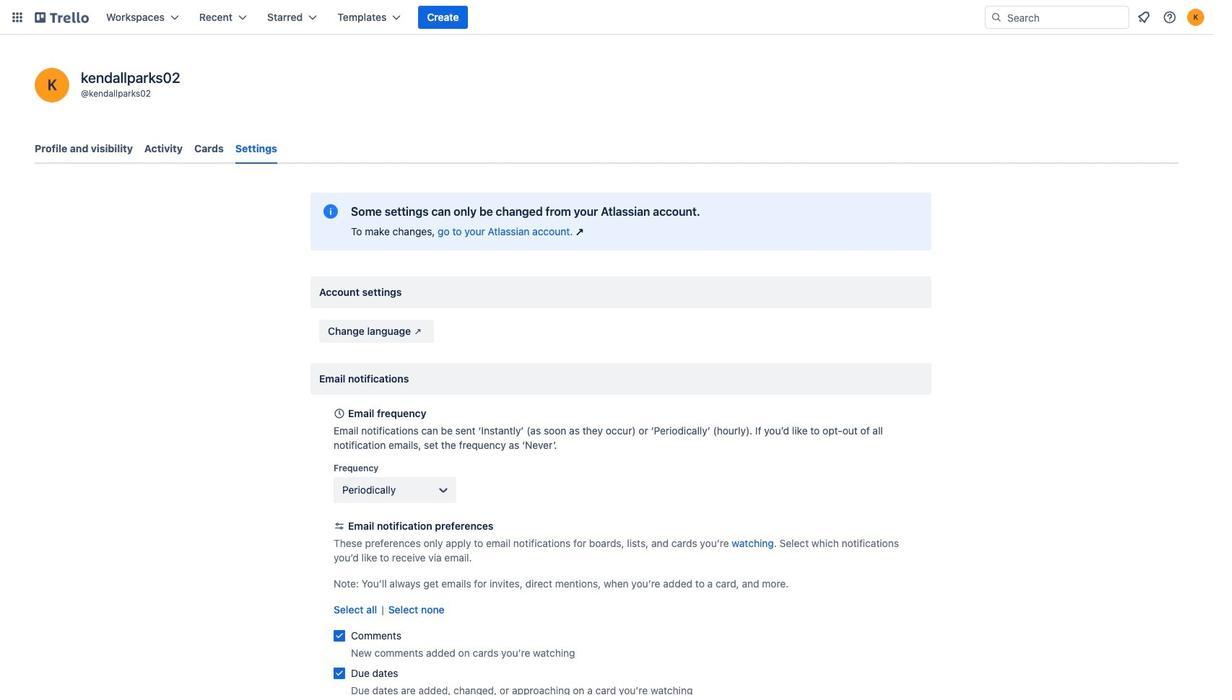 Task type: locate. For each thing, give the bounding box(es) containing it.
kendallparks02 (kendallparks02) image
[[35, 68, 69, 103]]

primary element
[[0, 0, 1213, 35]]

Search field
[[1002, 6, 1129, 28]]

switch to… image
[[10, 10, 25, 25]]

kendallparks02 (kendallparks02) image
[[1187, 9, 1204, 26]]

sm image
[[411, 324, 425, 339]]



Task type: vqa. For each thing, say whether or not it's contained in the screenshot.
search icon
yes



Task type: describe. For each thing, give the bounding box(es) containing it.
0 notifications image
[[1135, 9, 1152, 26]]

open information menu image
[[1163, 10, 1177, 25]]

search image
[[991, 12, 1002, 23]]

back to home image
[[35, 6, 89, 29]]



